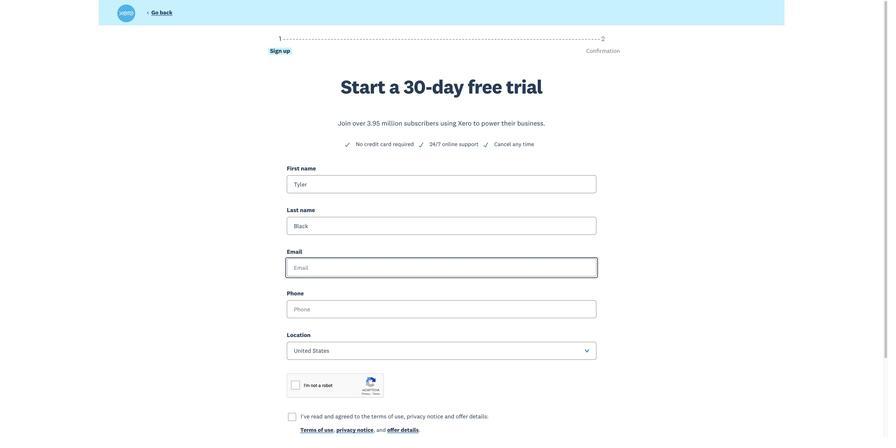 Task type: locate. For each thing, give the bounding box(es) containing it.
0 horizontal spatial of
[[318, 427, 323, 434]]

to left the the
[[355, 413, 360, 420]]

2 included image from the left
[[483, 142, 489, 148]]

no credit card required
[[356, 141, 414, 148]]

and down terms
[[377, 427, 386, 434]]

join
[[338, 119, 351, 128]]

1 horizontal spatial privacy
[[407, 413, 426, 420]]

the
[[362, 413, 370, 420]]

name for first name
[[301, 165, 316, 172]]

name right first
[[301, 165, 316, 172]]

start a 30-day free trial
[[341, 75, 543, 99]]

offer down i've read and agreed to the terms of use, privacy notice and offer details:
[[388, 427, 400, 434]]

offer left "details:"
[[456, 413, 468, 420]]

1 horizontal spatial ,
[[374, 427, 375, 434]]

confirmation
[[587, 47, 621, 55]]

included image left no
[[345, 142, 351, 148]]

1 vertical spatial privacy
[[337, 427, 356, 434]]

go back button
[[146, 9, 173, 18]]

1 vertical spatial notice
[[357, 427, 374, 434]]

0 vertical spatial name
[[301, 165, 316, 172]]

to
[[474, 119, 480, 128], [355, 413, 360, 420]]

a
[[390, 75, 400, 99]]

no
[[356, 141, 363, 148]]

last name
[[287, 207, 315, 214]]

privacy up .
[[407, 413, 426, 420]]

1 vertical spatial name
[[300, 207, 315, 214]]

and right the read at left
[[324, 413, 334, 420]]

included image
[[345, 142, 351, 148], [483, 142, 489, 148]]

cancel
[[495, 141, 512, 148]]

to right xero
[[474, 119, 480, 128]]

over
[[353, 119, 366, 128]]

30-
[[404, 75, 432, 99]]

notice
[[427, 413, 444, 420], [357, 427, 374, 434]]

, down terms
[[374, 427, 375, 434]]

Email email field
[[287, 259, 597, 277]]

and
[[324, 413, 334, 420], [445, 413, 455, 420], [377, 427, 386, 434]]

1 horizontal spatial notice
[[427, 413, 444, 420]]

agreed
[[336, 413, 353, 420]]

1 horizontal spatial to
[[474, 119, 480, 128]]

24/7
[[430, 141, 441, 148]]

0 horizontal spatial privacy
[[337, 427, 356, 434]]

first
[[287, 165, 300, 172]]

0 horizontal spatial ,
[[334, 427, 335, 434]]

join over 3.95 million subscribers using xero to power their business.
[[338, 119, 546, 128]]

power
[[482, 119, 500, 128]]

,
[[334, 427, 335, 434], [374, 427, 375, 434]]

of left use,
[[388, 413, 393, 420]]

1 horizontal spatial included image
[[483, 142, 489, 148]]

1 vertical spatial to
[[355, 413, 360, 420]]

privacy
[[407, 413, 426, 420], [337, 427, 356, 434]]

1 horizontal spatial of
[[388, 413, 393, 420]]

0 vertical spatial to
[[474, 119, 480, 128]]

0 vertical spatial notice
[[427, 413, 444, 420]]

, left 'privacy notice' link
[[334, 427, 335, 434]]

email
[[287, 248, 302, 256]]

privacy down agreed at bottom left
[[337, 427, 356, 434]]

0 horizontal spatial offer
[[388, 427, 400, 434]]

0 horizontal spatial and
[[324, 413, 334, 420]]

.
[[419, 427, 421, 434]]

subscribers
[[404, 119, 439, 128]]

0 vertical spatial privacy
[[407, 413, 426, 420]]

1 vertical spatial of
[[318, 427, 323, 434]]

24/7 online support
[[430, 141, 479, 148]]

back
[[160, 9, 173, 16]]

terms of use link
[[301, 427, 334, 435]]

1
[[279, 34, 282, 43]]

and left "details:"
[[445, 413, 455, 420]]

of left use
[[318, 427, 323, 434]]

0 horizontal spatial notice
[[357, 427, 374, 434]]

first name
[[287, 165, 316, 172]]

offer
[[456, 413, 468, 420], [388, 427, 400, 434]]

name
[[301, 165, 316, 172], [300, 207, 315, 214]]

sign
[[270, 47, 282, 55]]

million
[[382, 119, 403, 128]]

0 horizontal spatial included image
[[345, 142, 351, 148]]

phone
[[287, 290, 304, 297]]

included image left cancel on the top of page
[[483, 142, 489, 148]]

start a 30-day free trial region
[[119, 34, 765, 438]]

1 horizontal spatial offer
[[456, 413, 468, 420]]

any
[[513, 141, 522, 148]]

xero
[[458, 119, 472, 128]]

support
[[459, 141, 479, 148]]

terms
[[372, 413, 387, 420]]

1 included image from the left
[[345, 142, 351, 148]]

of
[[388, 413, 393, 420], [318, 427, 323, 434]]

details:
[[470, 413, 489, 420]]

name right last
[[300, 207, 315, 214]]



Task type: describe. For each thing, give the bounding box(es) containing it.
free
[[468, 75, 502, 99]]

included image for cancel any time
[[483, 142, 489, 148]]

xero homepage image
[[117, 4, 135, 22]]

included image
[[419, 142, 424, 148]]

last
[[287, 207, 299, 214]]

details
[[401, 427, 419, 434]]

use
[[325, 427, 334, 434]]

day
[[432, 75, 464, 99]]

offer details link
[[388, 427, 419, 435]]

credit
[[365, 141, 379, 148]]

required
[[393, 141, 414, 148]]

start
[[341, 75, 386, 99]]

cancel any time
[[495, 141, 535, 148]]

online
[[442, 141, 458, 148]]

go back
[[152, 9, 173, 16]]

up
[[283, 47, 290, 55]]

location
[[287, 332, 311, 339]]

2 horizontal spatial and
[[445, 413, 455, 420]]

2
[[602, 34, 605, 43]]

terms
[[301, 427, 317, 434]]

time
[[523, 141, 535, 148]]

united states
[[294, 347, 330, 355]]

using
[[441, 119, 457, 128]]

trial
[[506, 75, 543, 99]]

0 horizontal spatial to
[[355, 413, 360, 420]]

included image for no credit card required
[[345, 142, 351, 148]]

3.95
[[368, 119, 380, 128]]

First name text field
[[287, 175, 597, 193]]

go
[[152, 9, 159, 16]]

business.
[[518, 119, 546, 128]]

Phone text field
[[287, 301, 597, 319]]

1 horizontal spatial and
[[377, 427, 386, 434]]

sign up
[[270, 47, 290, 55]]

name for last name
[[300, 207, 315, 214]]

i've read and agreed to the terms of use, privacy notice and offer details:
[[301, 413, 489, 420]]

1 , from the left
[[334, 427, 335, 434]]

2 , from the left
[[374, 427, 375, 434]]

their
[[502, 119, 516, 128]]

terms of use , privacy notice , and offer details .
[[301, 427, 421, 434]]

Last name text field
[[287, 217, 597, 235]]

0 vertical spatial offer
[[456, 413, 468, 420]]

read
[[311, 413, 323, 420]]

1 vertical spatial offer
[[388, 427, 400, 434]]

card
[[381, 141, 392, 148]]

united
[[294, 347, 311, 355]]

privacy notice link
[[337, 427, 374, 435]]

0 vertical spatial of
[[388, 413, 393, 420]]

states
[[313, 347, 330, 355]]

use,
[[395, 413, 406, 420]]

i've
[[301, 413, 310, 420]]

steps group
[[119, 34, 765, 77]]



Task type: vqa. For each thing, say whether or not it's contained in the screenshot.
'their'
yes



